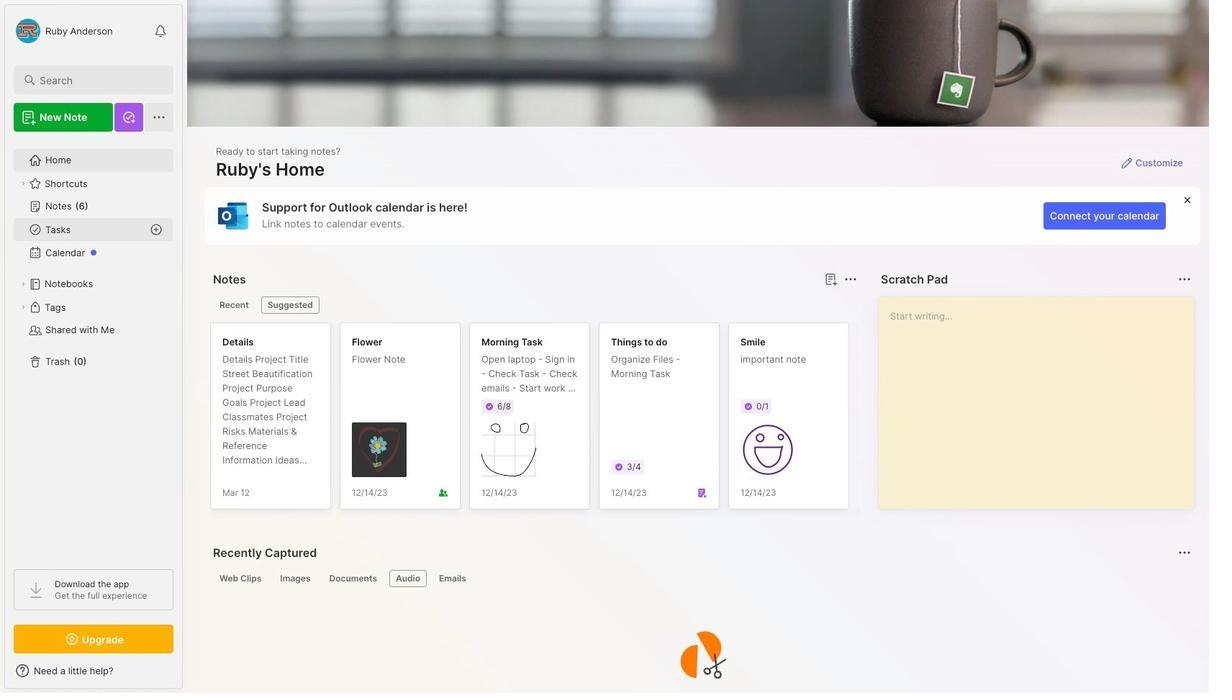 Task type: describe. For each thing, give the bounding box(es) containing it.
1 tab list from the top
[[213, 297, 855, 314]]

more actions image for first more actions field from the bottom of the page
[[1176, 544, 1194, 562]]

click to collapse image
[[182, 667, 193, 684]]

1 thumbnail image from the left
[[352, 423, 407, 477]]

main element
[[0, 0, 187, 693]]

3 thumbnail image from the left
[[741, 423, 796, 477]]

more actions image for 1st more actions field from the top
[[1176, 271, 1194, 288]]

2 thumbnail image from the left
[[482, 423, 536, 477]]

Account field
[[14, 17, 113, 45]]

Search text field
[[40, 73, 161, 87]]

expand notebooks image
[[19, 280, 27, 289]]



Task type: vqa. For each thing, say whether or not it's contained in the screenshot.
third thumbnail from the left
yes



Task type: locate. For each thing, give the bounding box(es) containing it.
none search field inside main element
[[40, 71, 161, 89]]

tab list
[[213, 297, 855, 314], [213, 570, 1189, 588]]

2 more actions field from the top
[[1175, 543, 1195, 563]]

more actions image
[[1176, 271, 1194, 288], [1176, 544, 1194, 562]]

expand tags image
[[19, 303, 27, 312]]

2 tab list from the top
[[213, 570, 1189, 588]]

1 more actions image from the top
[[1176, 271, 1194, 288]]

tree
[[5, 140, 182, 557]]

2 more actions image from the top
[[1176, 544, 1194, 562]]

None search field
[[40, 71, 161, 89]]

0 vertical spatial tab list
[[213, 297, 855, 314]]

1 vertical spatial more actions image
[[1176, 544, 1194, 562]]

tab
[[213, 297, 255, 314], [261, 297, 319, 314], [213, 570, 268, 588], [274, 570, 317, 588], [323, 570, 384, 588], [389, 570, 427, 588], [433, 570, 473, 588]]

0 vertical spatial more actions field
[[1175, 269, 1195, 289]]

thumbnail image
[[352, 423, 407, 477], [482, 423, 536, 477], [741, 423, 796, 477]]

tree inside main element
[[5, 140, 182, 557]]

1 vertical spatial more actions field
[[1175, 543, 1195, 563]]

1 more actions field from the top
[[1175, 269, 1195, 289]]

Start writing… text field
[[891, 297, 1194, 498]]

1 vertical spatial tab list
[[213, 570, 1189, 588]]

1 horizontal spatial thumbnail image
[[482, 423, 536, 477]]

WHAT'S NEW field
[[5, 660, 182, 683]]

More actions field
[[1175, 269, 1195, 289], [1175, 543, 1195, 563]]

2 horizontal spatial thumbnail image
[[741, 423, 796, 477]]

row group
[[210, 323, 1117, 518]]

0 vertical spatial more actions image
[[1176, 271, 1194, 288]]

0 horizontal spatial thumbnail image
[[352, 423, 407, 477]]



